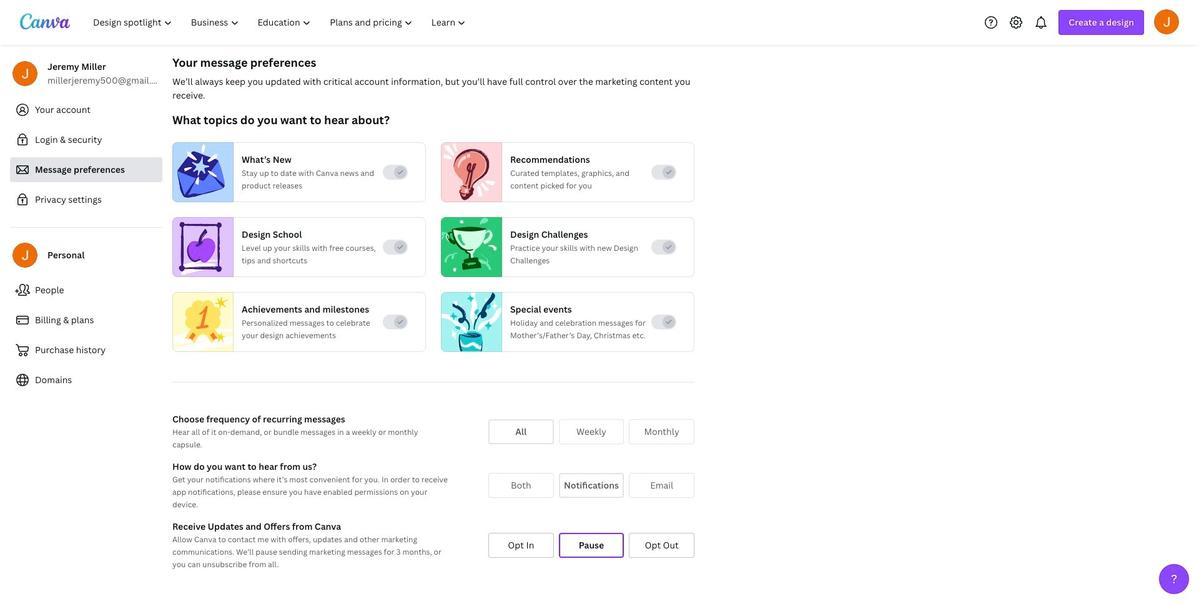 Task type: describe. For each thing, give the bounding box(es) containing it.
jeremy miller image
[[1154, 9, 1179, 34]]



Task type: locate. For each thing, give the bounding box(es) containing it.
top level navigation element
[[85, 10, 477, 35]]

topic image
[[173, 142, 228, 202], [442, 142, 497, 202], [173, 217, 228, 277], [442, 217, 497, 277], [173, 290, 233, 355], [442, 290, 502, 355]]

None button
[[488, 420, 554, 445], [559, 420, 624, 445], [629, 420, 694, 445], [488, 473, 554, 498], [559, 473, 624, 498], [629, 473, 694, 498], [488, 533, 554, 558], [559, 533, 624, 558], [629, 533, 694, 558], [488, 420, 554, 445], [559, 420, 624, 445], [629, 420, 694, 445], [488, 473, 554, 498], [559, 473, 624, 498], [629, 473, 694, 498], [488, 533, 554, 558], [559, 533, 624, 558], [629, 533, 694, 558]]



Task type: vqa. For each thing, say whether or not it's contained in the screenshot.
topmost Aesthetic
no



